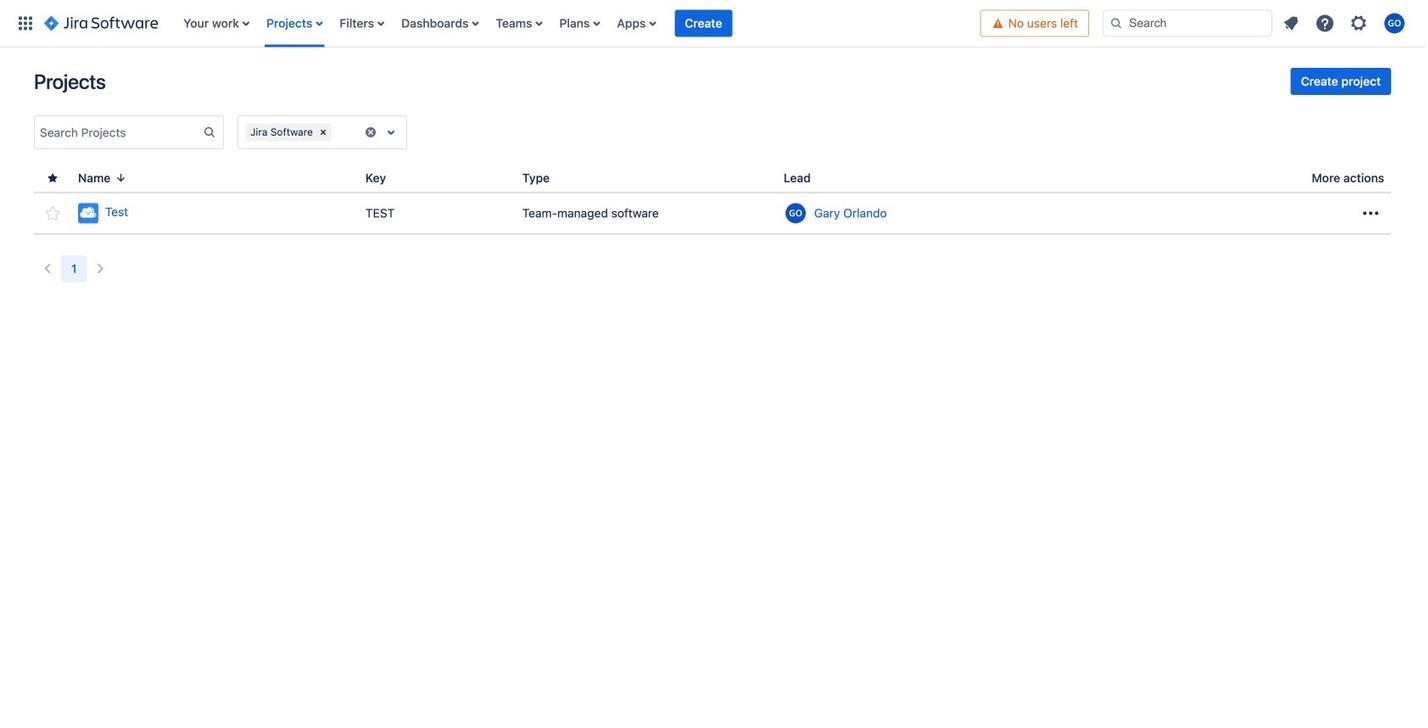 Task type: vqa. For each thing, say whether or not it's contained in the screenshot.
search icon
yes



Task type: describe. For each thing, give the bounding box(es) containing it.
Search Projects text field
[[35, 121, 203, 144]]

appswitcher icon image
[[15, 13, 36, 34]]

star test image
[[42, 203, 63, 224]]

clear image
[[364, 126, 378, 139]]

clear image
[[316, 126, 330, 139]]

0 horizontal spatial list
[[175, 0, 981, 47]]

open image
[[381, 122, 401, 143]]

notifications image
[[1281, 13, 1302, 34]]

primary element
[[10, 0, 981, 47]]

more image
[[1361, 203, 1382, 224]]

previous image
[[37, 259, 58, 279]]



Task type: locate. For each thing, give the bounding box(es) containing it.
next image
[[90, 259, 111, 279]]

Search field
[[1103, 10, 1273, 37]]

help image
[[1315, 13, 1336, 34]]

search image
[[1110, 17, 1124, 30]]

group
[[1291, 68, 1392, 95]]

1 horizontal spatial list
[[1276, 8, 1416, 39]]

your profile and settings image
[[1385, 13, 1405, 34]]

list item
[[675, 0, 733, 47]]

settings image
[[1349, 13, 1370, 34]]

banner
[[0, 0, 1426, 48]]

jira software image
[[44, 13, 158, 34], [44, 13, 158, 34]]

None search field
[[1103, 10, 1273, 37]]

list
[[175, 0, 981, 47], [1276, 8, 1416, 39]]



